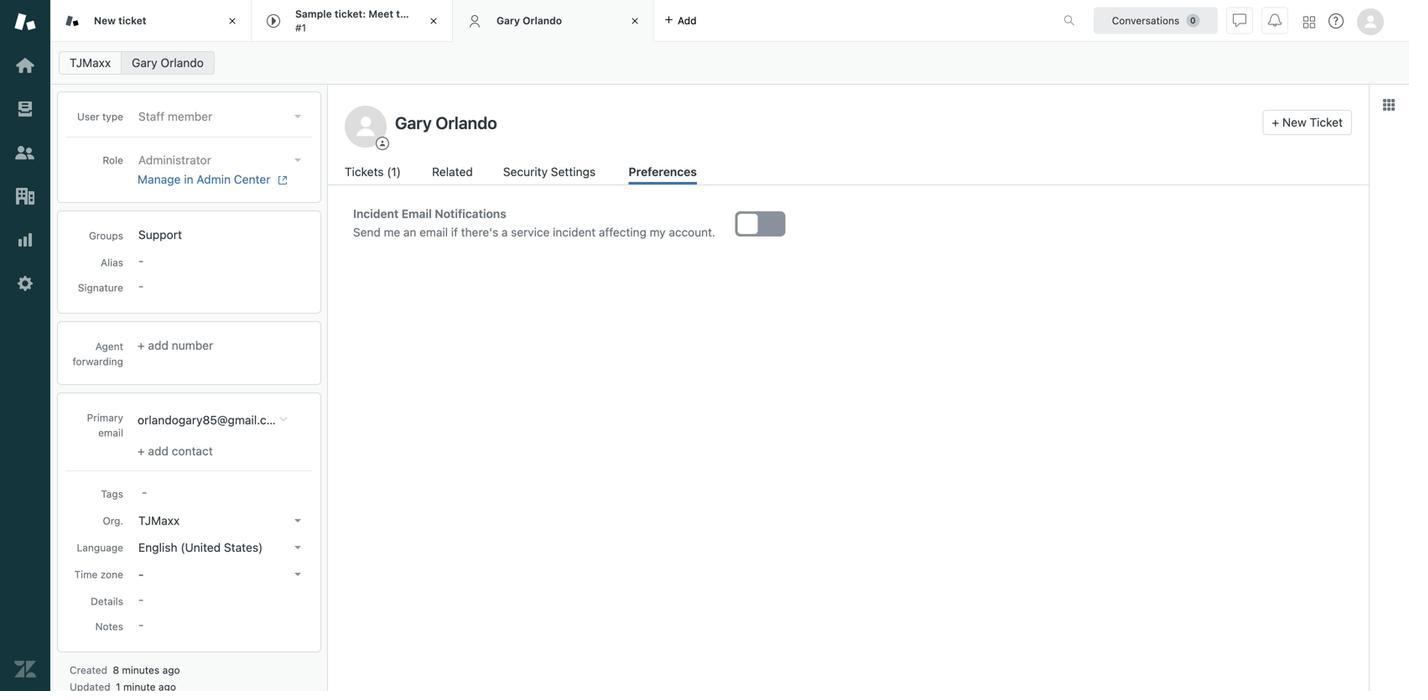 Task type: describe. For each thing, give the bounding box(es) containing it.
-
[[138, 568, 144, 581]]

language
[[77, 542, 123, 554]]

sample
[[295, 8, 332, 20]]

there's
[[461, 225, 499, 239]]

zendesk support image
[[14, 11, 36, 33]]

ago
[[162, 664, 180, 676]]

agent
[[95, 341, 123, 352]]

arrow down image for administrator
[[295, 159, 301, 162]]

arrow down image for tjmaxx
[[295, 519, 301, 523]]

secondary element
[[50, 46, 1410, 80]]

my
[[650, 225, 666, 239]]

meet
[[369, 8, 394, 20]]

affecting
[[599, 225, 647, 239]]

in
[[184, 172, 193, 186]]

created 8 minutes ago
[[70, 664, 180, 676]]

ticket
[[1310, 115, 1343, 129]]

new ticket
[[94, 15, 146, 26]]

customers image
[[14, 142, 36, 164]]

email inside incident email notifications send me an email if there's a service incident affecting my account.
[[420, 225, 448, 239]]

account.
[[669, 225, 716, 239]]

agent forwarding
[[73, 341, 123, 367]]

new inside button
[[1283, 115, 1307, 129]]

related
[[432, 165, 473, 179]]

orlando inside gary orlando tab
[[523, 15, 562, 26]]

incident
[[353, 207, 399, 221]]

signature
[[78, 282, 123, 294]]

security settings link
[[503, 163, 601, 185]]

english (united states) button
[[133, 536, 308, 560]]

+ for + add number
[[138, 339, 145, 352]]

notes
[[95, 621, 123, 633]]

ticket:
[[335, 8, 366, 20]]

ticket inside sample ticket: meet the ticket #1
[[415, 8, 443, 20]]

english (united states)
[[138, 541, 263, 555]]

notifications image
[[1269, 14, 1282, 27]]

new ticket tab
[[50, 0, 252, 42]]

close image for new ticket
[[224, 13, 241, 29]]

8
[[113, 664, 119, 676]]

preferences link
[[629, 163, 697, 185]]

email inside the "primary email"
[[98, 427, 123, 439]]

gary orlando link
[[121, 51, 215, 75]]

details
[[91, 596, 123, 607]]

gary inside secondary element
[[132, 56, 157, 70]]

forwarding
[[73, 356, 123, 367]]

- button
[[133, 563, 308, 586]]

#1
[[295, 22, 306, 34]]

time
[[74, 569, 98, 581]]

0 horizontal spatial ticket
[[118, 15, 146, 26]]

gary orlando inside tab
[[497, 15, 562, 26]]

+ for + new ticket
[[1272, 115, 1280, 129]]

center
[[234, 172, 271, 186]]

tjmaxx inside secondary element
[[70, 56, 111, 70]]

add for add contact
[[148, 444, 169, 458]]

get help image
[[1329, 13, 1344, 29]]

related link
[[432, 163, 475, 185]]

primary
[[87, 412, 123, 424]]

preferences
[[629, 165, 697, 179]]

user
[[77, 111, 99, 122]]

manage in admin center link
[[138, 172, 301, 187]]

security settings
[[503, 165, 596, 179]]

+ for + add contact
[[138, 444, 145, 458]]

settings
[[551, 165, 596, 179]]

states)
[[224, 541, 263, 555]]

organizations image
[[14, 185, 36, 207]]

send
[[353, 225, 381, 239]]

tags
[[101, 488, 123, 500]]

apps image
[[1383, 98, 1396, 112]]

the
[[396, 8, 412, 20]]

administrator
[[138, 153, 211, 167]]

gary orlando tab
[[453, 0, 654, 42]]



Task type: vqa. For each thing, say whether or not it's contained in the screenshot.
1 related to Your unsolved tickets
no



Task type: locate. For each thing, give the bounding box(es) containing it.
zone
[[100, 569, 123, 581]]

+ right agent
[[138, 339, 145, 352]]

1 vertical spatial tjmaxx
[[138, 514, 180, 528]]

arrow down image inside english (united states) button
[[295, 546, 301, 550]]

1 vertical spatial gary
[[132, 56, 157, 70]]

3 arrow down image from the top
[[295, 573, 301, 576]]

1 horizontal spatial close image
[[425, 13, 442, 29]]

2 vertical spatial arrow down image
[[295, 573, 301, 576]]

tjmaxx up english
[[138, 514, 180, 528]]

get started image
[[14, 55, 36, 76]]

member
[[168, 109, 213, 123]]

staff member
[[138, 109, 213, 123]]

staff
[[138, 109, 165, 123]]

1 vertical spatial +
[[138, 339, 145, 352]]

orlando
[[523, 15, 562, 26], [161, 56, 204, 70]]

arrow down image for english (united states)
[[295, 546, 301, 550]]

gary orlando
[[497, 15, 562, 26], [132, 56, 204, 70]]

new up tjmaxx link
[[94, 15, 116, 26]]

time zone
[[74, 569, 123, 581]]

arrow down image
[[295, 115, 301, 118], [295, 546, 301, 550]]

0 vertical spatial new
[[94, 15, 116, 26]]

admin image
[[14, 273, 36, 295]]

close image inside gary orlando tab
[[627, 13, 644, 29]]

an
[[404, 225, 417, 239]]

1 vertical spatial email
[[98, 427, 123, 439]]

0 vertical spatial gary orlando
[[497, 15, 562, 26]]

manage
[[138, 172, 181, 186]]

alias
[[101, 257, 123, 268]]

0 horizontal spatial orlando
[[161, 56, 204, 70]]

0 horizontal spatial tjmaxx
[[70, 56, 111, 70]]

2 vertical spatial +
[[138, 444, 145, 458]]

conversations button
[[1094, 7, 1218, 34]]

0 horizontal spatial gary orlando
[[132, 56, 204, 70]]

english
[[138, 541, 178, 555]]

0 vertical spatial email
[[420, 225, 448, 239]]

minutes
[[122, 664, 160, 676]]

+ new ticket button
[[1263, 110, 1353, 135]]

tjmaxx button
[[133, 509, 308, 533]]

ticket up gary orlando link
[[118, 15, 146, 26]]

groups
[[89, 230, 123, 242]]

(united
[[181, 541, 221, 555]]

contact
[[172, 444, 213, 458]]

created
[[70, 664, 107, 676]]

2 arrow down image from the top
[[295, 546, 301, 550]]

incident email notifications send me an email if there's a service incident affecting my account.
[[353, 207, 716, 239]]

gary orlando inside secondary element
[[132, 56, 204, 70]]

a
[[502, 225, 508, 239]]

ticket
[[415, 8, 443, 20], [118, 15, 146, 26]]

0 vertical spatial orlando
[[523, 15, 562, 26]]

1 vertical spatial arrow down image
[[295, 519, 301, 523]]

arrow down image inside staff member button
[[295, 115, 301, 118]]

1 arrow down image from the top
[[295, 159, 301, 162]]

close image inside tab
[[425, 13, 442, 29]]

0 vertical spatial tjmaxx
[[70, 56, 111, 70]]

orlandogary85@gmail.com
[[138, 413, 283, 427]]

add
[[678, 15, 697, 26], [148, 339, 169, 352], [148, 444, 169, 458]]

add for add number
[[148, 339, 169, 352]]

(1)
[[387, 165, 401, 179]]

1 horizontal spatial orlando
[[523, 15, 562, 26]]

service
[[511, 225, 550, 239]]

arrow down image for -
[[295, 573, 301, 576]]

primary email
[[87, 412, 123, 439]]

gary
[[497, 15, 520, 26], [132, 56, 157, 70]]

1 vertical spatial arrow down image
[[295, 546, 301, 550]]

admin
[[197, 172, 231, 186]]

notifications
[[435, 207, 506, 221]]

+ left ticket
[[1272, 115, 1280, 129]]

orlando inside gary orlando link
[[161, 56, 204, 70]]

main element
[[0, 0, 50, 691]]

button displays agent's chat status as invisible. image
[[1233, 14, 1247, 27]]

zendesk image
[[14, 659, 36, 680]]

1 horizontal spatial gary
[[497, 15, 520, 26]]

0 vertical spatial add
[[678, 15, 697, 26]]

3 close image from the left
[[627, 13, 644, 29]]

close image left add dropdown button
[[627, 13, 644, 29]]

+
[[1272, 115, 1280, 129], [138, 339, 145, 352], [138, 444, 145, 458]]

- field
[[135, 483, 308, 502]]

tjmaxx
[[70, 56, 111, 70], [138, 514, 180, 528]]

tickets (1) link
[[345, 163, 404, 185]]

add up secondary element on the top of page
[[678, 15, 697, 26]]

if
[[451, 225, 458, 239]]

None text field
[[390, 110, 1256, 135]]

gary inside tab
[[497, 15, 520, 26]]

email
[[402, 207, 432, 221]]

add inside dropdown button
[[678, 15, 697, 26]]

close image right the
[[425, 13, 442, 29]]

tjmaxx link
[[59, 51, 122, 75]]

new inside tab
[[94, 15, 116, 26]]

incident
[[553, 225, 596, 239]]

0 vertical spatial arrow down image
[[295, 115, 301, 118]]

+ inside button
[[1272, 115, 1280, 129]]

2 arrow down image from the top
[[295, 519, 301, 523]]

0 horizontal spatial close image
[[224, 13, 241, 29]]

reporting image
[[14, 229, 36, 251]]

new
[[94, 15, 116, 26], [1283, 115, 1307, 129]]

email left if
[[420, 225, 448, 239]]

+ add contact
[[138, 444, 213, 458]]

staff member button
[[133, 105, 308, 128]]

0 vertical spatial gary
[[497, 15, 520, 26]]

2 horizontal spatial close image
[[627, 13, 644, 29]]

administrator button
[[133, 149, 308, 172]]

2 vertical spatial add
[[148, 444, 169, 458]]

type
[[102, 111, 123, 122]]

0 horizontal spatial email
[[98, 427, 123, 439]]

email
[[420, 225, 448, 239], [98, 427, 123, 439]]

+ left contact
[[138, 444, 145, 458]]

close image inside new ticket tab
[[224, 13, 241, 29]]

tjmaxx inside button
[[138, 514, 180, 528]]

2 close image from the left
[[425, 13, 442, 29]]

sample ticket: meet the ticket #1
[[295, 8, 443, 34]]

email down primary
[[98, 427, 123, 439]]

number
[[172, 339, 213, 352]]

ticket right the
[[415, 8, 443, 20]]

org.
[[103, 515, 123, 527]]

add button
[[654, 0, 707, 41]]

new left ticket
[[1283, 115, 1307, 129]]

1 vertical spatial orlando
[[161, 56, 204, 70]]

tjmaxx down new ticket
[[70, 56, 111, 70]]

close image for gary orlando
[[627, 13, 644, 29]]

user type
[[77, 111, 123, 122]]

1 close image from the left
[[224, 13, 241, 29]]

close image
[[224, 13, 241, 29], [425, 13, 442, 29], [627, 13, 644, 29]]

tab containing sample ticket: meet the ticket
[[252, 0, 453, 42]]

1 horizontal spatial gary orlando
[[497, 15, 562, 26]]

1 horizontal spatial tjmaxx
[[138, 514, 180, 528]]

zendesk products image
[[1304, 16, 1316, 28]]

0 vertical spatial arrow down image
[[295, 159, 301, 162]]

1 vertical spatial add
[[148, 339, 169, 352]]

tickets
[[345, 165, 384, 179]]

arrow down image for staff member
[[295, 115, 301, 118]]

0 horizontal spatial gary
[[132, 56, 157, 70]]

arrow down image inside administrator button
[[295, 159, 301, 162]]

tickets (1)
[[345, 165, 401, 179]]

1 vertical spatial gary orlando
[[132, 56, 204, 70]]

tabs tab list
[[50, 0, 1046, 42]]

arrow down image inside - button
[[295, 573, 301, 576]]

1 horizontal spatial ticket
[[415, 8, 443, 20]]

0 vertical spatial +
[[1272, 115, 1280, 129]]

security
[[503, 165, 548, 179]]

arrow down image
[[295, 159, 301, 162], [295, 519, 301, 523], [295, 573, 301, 576]]

role
[[103, 154, 123, 166]]

close image left #1
[[224, 13, 241, 29]]

arrow down image inside tjmaxx button
[[295, 519, 301, 523]]

add left number
[[148, 339, 169, 352]]

tab
[[252, 0, 453, 42]]

1 arrow down image from the top
[[295, 115, 301, 118]]

me
[[384, 225, 400, 239]]

+ new ticket
[[1272, 115, 1343, 129]]

1 vertical spatial new
[[1283, 115, 1307, 129]]

+ add number
[[138, 339, 213, 352]]

0 horizontal spatial new
[[94, 15, 116, 26]]

1 horizontal spatial email
[[420, 225, 448, 239]]

support
[[138, 228, 182, 242]]

1 horizontal spatial new
[[1283, 115, 1307, 129]]

manage in admin center
[[138, 172, 271, 186]]

conversations
[[1112, 15, 1180, 26]]

add left contact
[[148, 444, 169, 458]]

views image
[[14, 98, 36, 120]]



